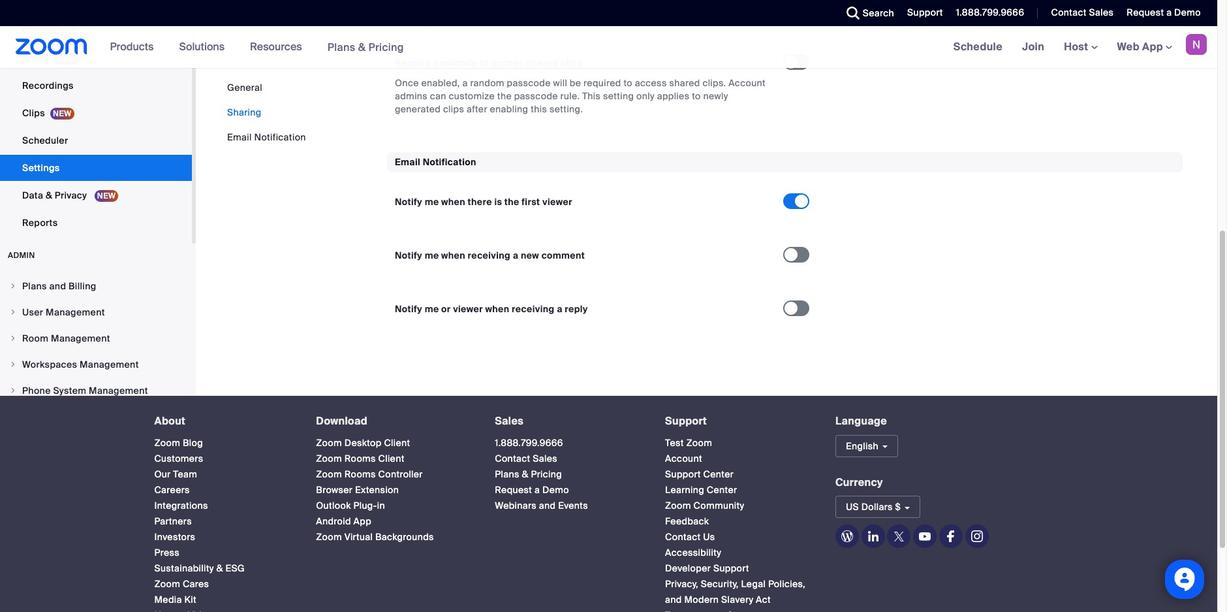 Task type: locate. For each thing, give the bounding box(es) containing it.
app right web
[[1143, 40, 1164, 54]]

pricing up require
[[369, 40, 404, 54]]

demo up webinars and events link
[[543, 484, 569, 496]]

1 horizontal spatial plans
[[328, 40, 356, 54]]

plans inside product information navigation
[[328, 40, 356, 54]]

viewer
[[543, 196, 573, 208], [453, 303, 483, 315]]

3 notify from the top
[[395, 303, 423, 315]]

support up security,
[[714, 562, 750, 574]]

a left new
[[513, 250, 519, 261]]

zoom rooms controller link
[[316, 468, 423, 480]]

0 vertical spatial email notification
[[227, 131, 306, 143]]

press
[[154, 547, 180, 558]]

1 horizontal spatial clips
[[561, 57, 583, 68]]

access up only at the right top
[[635, 77, 667, 89]]

test zoom account support center learning center zoom community feedback contact us accessibility developer support privacy, security, legal policies, and modern slavery act transparency statement
[[666, 437, 806, 612]]

email down sharing link
[[227, 131, 252, 143]]

the inside once enabled, a random passcode will be required to access shared clips. account admins can customize the passcode rule. this setting only applies to newly generated clips after enabling this setting.
[[498, 90, 512, 102]]

1 vertical spatial the
[[505, 196, 520, 208]]

viewer right first
[[543, 196, 573, 208]]

&
[[358, 40, 366, 54], [46, 190, 52, 201], [522, 468, 529, 480], [216, 562, 223, 574]]

request up webinars
[[495, 484, 533, 496]]

3 me from the top
[[425, 303, 439, 315]]

0 horizontal spatial and
[[49, 280, 66, 292]]

1 horizontal spatial shared
[[670, 77, 701, 89]]

solutions button
[[179, 26, 231, 68]]

0 vertical spatial sharing
[[395, 17, 431, 28]]

1 horizontal spatial viewer
[[543, 196, 573, 208]]

right image left workspaces
[[9, 361, 17, 369]]

plans up webinars
[[495, 468, 520, 480]]

0 horizontal spatial notification
[[254, 131, 306, 143]]

pricing up webinars and events link
[[531, 468, 562, 480]]

0 vertical spatial when
[[442, 196, 466, 208]]

controller
[[379, 468, 423, 480]]

notification up there
[[423, 156, 477, 168]]

passcode
[[433, 57, 478, 68], [507, 77, 551, 89], [514, 90, 558, 102]]

2 horizontal spatial to
[[692, 90, 701, 102]]

plans right resources dropdown button
[[328, 40, 356, 54]]

shared up applies
[[670, 77, 701, 89]]

0 vertical spatial to
[[480, 57, 489, 68]]

account right clips.
[[729, 77, 766, 89]]

pricing inside product information navigation
[[369, 40, 404, 54]]

access up random
[[492, 57, 524, 68]]

1 vertical spatial when
[[442, 250, 466, 261]]

zoom cares link
[[154, 578, 209, 590]]

1 vertical spatial right image
[[9, 308, 17, 316]]

1.888.799.9666 up schedule
[[957, 7, 1025, 18]]

1 horizontal spatial app
[[1143, 40, 1164, 54]]

0 horizontal spatial shared
[[527, 57, 559, 68]]

webinars and events link
[[495, 500, 589, 511]]

sharing
[[395, 17, 431, 28], [227, 106, 262, 118]]

sales down the 1.888.799.9666 link
[[533, 453, 558, 464]]

sharing down general link
[[227, 106, 262, 118]]

0 horizontal spatial demo
[[543, 484, 569, 496]]

client
[[384, 437, 411, 449], [379, 453, 405, 464]]

and left billing
[[49, 280, 66, 292]]

1 right image from the top
[[9, 335, 17, 342]]

1 me from the top
[[425, 196, 439, 208]]

right image inside plans and billing "menu item"
[[9, 282, 17, 290]]

viewer right or
[[453, 303, 483, 315]]

0 horizontal spatial account
[[666, 453, 703, 464]]

user management menu item
[[0, 300, 192, 325]]

contact up host
[[1052, 7, 1087, 18]]

join link
[[1013, 26, 1055, 68]]

2 vertical spatial plans
[[495, 468, 520, 480]]

right image left user
[[9, 308, 17, 316]]

management up workspaces management
[[51, 333, 110, 344]]

room
[[22, 333, 49, 344]]

1 right image from the top
[[9, 282, 17, 290]]

right image inside room management menu item
[[9, 335, 17, 342]]

0 vertical spatial notify
[[395, 196, 423, 208]]

is
[[495, 196, 502, 208]]

sustainability
[[154, 562, 214, 574]]

whiteboards
[[22, 25, 79, 37]]

plans and billing menu item
[[0, 274, 192, 299]]

investors link
[[154, 531, 196, 543]]

1 horizontal spatial sharing
[[395, 17, 431, 28]]

require
[[395, 57, 431, 68]]

0 horizontal spatial clips
[[443, 103, 465, 115]]

demo up profile picture
[[1175, 7, 1202, 18]]

management for room management
[[51, 333, 110, 344]]

right image left phone
[[9, 387, 17, 395]]

0 horizontal spatial contact
[[495, 453, 531, 464]]

right image for user
[[9, 308, 17, 316]]

1 vertical spatial pricing
[[531, 468, 562, 480]]

0 vertical spatial access
[[492, 57, 524, 68]]

1 horizontal spatial account
[[729, 77, 766, 89]]

1.888.799.9666 inside 1.888.799.9666 contact sales plans & pricing request a demo webinars and events
[[495, 437, 564, 449]]

clips down can
[[443, 103, 465, 115]]

plug-
[[354, 500, 377, 511]]

1 vertical spatial app
[[354, 515, 372, 527]]

settings
[[22, 162, 60, 174]]

extension
[[355, 484, 399, 496]]

app inside zoom desktop client zoom rooms client zoom rooms controller browser extension outlook plug-in android app zoom virtual backgrounds
[[354, 515, 372, 527]]

and inside test zoom account support center learning center zoom community feedback contact us accessibility developer support privacy, security, legal policies, and modern slavery act transparency statement
[[666, 594, 682, 605]]

2 right image from the top
[[9, 308, 17, 316]]

email notification down generated
[[395, 156, 477, 168]]

management for user management
[[46, 306, 105, 318]]

cares
[[183, 578, 209, 590]]

policies,
[[769, 578, 806, 590]]

modern
[[685, 594, 719, 605]]

notify for notify me when receiving a new comment
[[395, 250, 423, 261]]

right image down admin
[[9, 282, 17, 290]]

account inside once enabled, a random passcode will be required to access shared clips. account admins can customize the passcode rule. this setting only applies to newly generated clips after enabling this setting.
[[729, 77, 766, 89]]

0 horizontal spatial pricing
[[369, 40, 404, 54]]

0 horizontal spatial 1.888.799.9666
[[495, 437, 564, 449]]

when right or
[[486, 303, 510, 315]]

plans inside "menu item"
[[22, 280, 47, 292]]

0 horizontal spatial app
[[354, 515, 372, 527]]

pricing inside 1.888.799.9666 contact sales plans & pricing request a demo webinars and events
[[531, 468, 562, 480]]

1 vertical spatial clips
[[443, 103, 465, 115]]

1.888.799.9666 for 1.888.799.9666 contact sales plans & pricing request a demo webinars and events
[[495, 437, 564, 449]]

feedback button
[[666, 515, 710, 527]]

workspaces management
[[22, 359, 139, 370]]

join
[[1023, 40, 1045, 54]]

request a demo link
[[1118, 0, 1218, 26], [1128, 7, 1202, 18], [495, 484, 569, 496]]

0 vertical spatial demo
[[1175, 7, 1202, 18]]

support down account link
[[666, 468, 701, 480]]

a up webinars and events link
[[535, 484, 540, 496]]

2 vertical spatial notify
[[395, 303, 423, 315]]

phone system management
[[22, 385, 148, 397]]

solutions
[[179, 40, 225, 54]]

right image inside workspaces management menu item
[[9, 361, 17, 369]]

backgrounds
[[376, 531, 434, 543]]

app down plug-
[[354, 515, 372, 527]]

customers
[[154, 453, 203, 464]]

reports
[[22, 217, 58, 229]]

zoom community link
[[666, 500, 745, 511]]

setting.
[[550, 103, 583, 115]]

legal
[[742, 578, 766, 590]]

a inside once enabled, a random passcode will be required to access shared clips. account admins can customize the passcode rule. this setting only applies to newly generated clips after enabling this setting.
[[463, 77, 468, 89]]

slavery
[[722, 594, 754, 605]]

& inside product information navigation
[[358, 40, 366, 54]]

plans for plans & pricing
[[328, 40, 356, 54]]

receiving left new
[[468, 250, 511, 261]]

data & privacy link
[[0, 182, 192, 208]]

product information navigation
[[100, 26, 414, 69]]

zoom virtual backgrounds link
[[316, 531, 434, 543]]

plans
[[328, 40, 356, 54], [22, 280, 47, 292], [495, 468, 520, 480]]

webinars
[[495, 500, 537, 511]]

1 horizontal spatial access
[[635, 77, 667, 89]]

right image left room
[[9, 335, 17, 342]]

language
[[836, 414, 888, 428]]

0 horizontal spatial sales
[[495, 414, 524, 428]]

and down the privacy,
[[666, 594, 682, 605]]

plans for plans and billing
[[22, 280, 47, 292]]

receiving left reply
[[512, 303, 555, 315]]

2 vertical spatial and
[[666, 594, 682, 605]]

notes
[[22, 52, 49, 64]]

management up phone system management menu item
[[80, 359, 139, 370]]

0 horizontal spatial receiving
[[468, 250, 511, 261]]

a up customize
[[463, 77, 468, 89]]

the
[[498, 90, 512, 102], [505, 196, 520, 208]]

1 vertical spatial me
[[425, 250, 439, 261]]

1 vertical spatial notify
[[395, 250, 423, 261]]

0 horizontal spatial to
[[480, 57, 489, 68]]

plans up user
[[22, 280, 47, 292]]

1 vertical spatial right image
[[9, 361, 17, 369]]

2 vertical spatial contact
[[666, 531, 701, 543]]

email down generated
[[395, 156, 421, 168]]

3 right image from the top
[[9, 387, 17, 395]]

kit
[[185, 594, 197, 605]]

zoom blog link
[[154, 437, 203, 449]]

support right search at the right
[[908, 7, 944, 18]]

pricing
[[369, 40, 404, 54], [531, 468, 562, 480]]

desktop
[[345, 437, 382, 449]]

1.888.799.9666 down sales link
[[495, 437, 564, 449]]

1 horizontal spatial notification
[[423, 156, 477, 168]]

request inside 1.888.799.9666 contact sales plans & pricing request a demo webinars and events
[[495, 484, 533, 496]]

web
[[1118, 40, 1140, 54]]

1 horizontal spatial email
[[395, 156, 421, 168]]

account down test zoom link
[[666, 453, 703, 464]]

rooms down 'zoom rooms client' link in the bottom left of the page
[[345, 468, 376, 480]]

sharing up require
[[395, 17, 431, 28]]

sales up host dropdown button
[[1090, 7, 1115, 18]]

room management menu item
[[0, 326, 192, 351]]

when for receiving
[[442, 250, 466, 261]]

to
[[480, 57, 489, 68], [624, 77, 633, 89], [692, 90, 701, 102]]

1 vertical spatial rooms
[[345, 468, 376, 480]]

accessibility
[[666, 547, 722, 558]]

menu bar containing general
[[227, 81, 306, 144]]

2 vertical spatial me
[[425, 303, 439, 315]]

request up web app dropdown button
[[1128, 7, 1165, 18]]

accessibility link
[[666, 547, 722, 558]]

2 horizontal spatial contact
[[1052, 7, 1087, 18]]

& inside the personal menu menu
[[46, 190, 52, 201]]

rule.
[[561, 90, 580, 102]]

clips up be
[[561, 57, 583, 68]]

2 horizontal spatial sales
[[1090, 7, 1115, 18]]

english
[[846, 440, 879, 452]]

right image inside user management menu item
[[9, 308, 17, 316]]

zoom
[[154, 437, 180, 449], [316, 437, 342, 449], [687, 437, 713, 449], [316, 453, 342, 464], [316, 468, 342, 480], [666, 500, 692, 511], [316, 531, 342, 543], [154, 578, 180, 590]]

1 horizontal spatial demo
[[1175, 7, 1202, 18]]

reports link
[[0, 210, 192, 236]]

events
[[559, 500, 589, 511]]

sales up the 1.888.799.9666 link
[[495, 414, 524, 428]]

to up random
[[480, 57, 489, 68]]

management down billing
[[46, 306, 105, 318]]

1 horizontal spatial contact
[[666, 531, 701, 543]]

0 vertical spatial shared
[[527, 57, 559, 68]]

1 notify from the top
[[395, 196, 423, 208]]

the right is at top
[[505, 196, 520, 208]]

center up community on the bottom of page
[[707, 484, 738, 496]]

center up learning center link
[[704, 468, 734, 480]]

1 horizontal spatial email notification
[[395, 156, 477, 168]]

1.888.799.9666 button
[[947, 0, 1028, 26], [957, 7, 1025, 18]]

when left there
[[442, 196, 466, 208]]

admin menu menu
[[0, 274, 192, 457]]

management for workspaces management
[[80, 359, 139, 370]]

right image inside phone system management menu item
[[9, 387, 17, 395]]

shared
[[527, 57, 559, 68], [670, 77, 701, 89]]

customize
[[449, 90, 495, 102]]

download link
[[316, 414, 368, 428]]

the up enabling
[[498, 90, 512, 102]]

0 vertical spatial pricing
[[369, 40, 404, 54]]

1 vertical spatial client
[[379, 453, 405, 464]]

2 vertical spatial sales
[[533, 453, 558, 464]]

1 vertical spatial contact
[[495, 453, 531, 464]]

banner
[[0, 26, 1218, 69]]

email notification inside email notification element
[[395, 156, 477, 168]]

right image
[[9, 335, 17, 342], [9, 361, 17, 369], [9, 387, 17, 395]]

1.888.799.9666 for 1.888.799.9666
[[957, 7, 1025, 18]]

contact down feedback
[[666, 531, 701, 543]]

1 vertical spatial request
[[495, 484, 533, 496]]

0 vertical spatial client
[[384, 437, 411, 449]]

shared up will
[[527, 57, 559, 68]]

0 vertical spatial viewer
[[543, 196, 573, 208]]

2 horizontal spatial and
[[666, 594, 682, 605]]

press link
[[154, 547, 180, 558]]

email notification down sharing link
[[227, 131, 306, 143]]

to left newly on the right
[[692, 90, 701, 102]]

0 horizontal spatial access
[[492, 57, 524, 68]]

security,
[[701, 578, 739, 590]]

2 right image from the top
[[9, 361, 17, 369]]

2 notify from the top
[[395, 250, 423, 261]]

notification down sharing link
[[254, 131, 306, 143]]

0 vertical spatial app
[[1143, 40, 1164, 54]]

& inside 1.888.799.9666 contact sales plans & pricing request a demo webinars and events
[[522, 468, 529, 480]]

1 horizontal spatial sales
[[533, 453, 558, 464]]

1 horizontal spatial pricing
[[531, 468, 562, 480]]

0 vertical spatial plans
[[328, 40, 356, 54]]

1 horizontal spatial 1.888.799.9666
[[957, 7, 1025, 18]]

outlook plug-in link
[[316, 500, 385, 511]]

1 vertical spatial access
[[635, 77, 667, 89]]

rooms down the desktop
[[345, 453, 376, 464]]

1.888.799.9666 link
[[495, 437, 564, 449]]

to up setting
[[624, 77, 633, 89]]

1 vertical spatial email notification
[[395, 156, 477, 168]]

when up or
[[442, 250, 466, 261]]

contact down the 1.888.799.9666 link
[[495, 453, 531, 464]]

comment
[[542, 250, 585, 261]]

0 vertical spatial 1.888.799.9666
[[957, 7, 1025, 18]]

1 vertical spatial receiving
[[512, 303, 555, 315]]

0 vertical spatial right image
[[9, 335, 17, 342]]

1 horizontal spatial to
[[624, 77, 633, 89]]

management
[[46, 306, 105, 318], [51, 333, 110, 344], [80, 359, 139, 370], [89, 385, 148, 397]]

zoom rooms client link
[[316, 453, 405, 464]]

1 horizontal spatial receiving
[[512, 303, 555, 315]]

2 me from the top
[[425, 250, 439, 261]]

1 vertical spatial plans
[[22, 280, 47, 292]]

0 vertical spatial right image
[[9, 282, 17, 290]]

app
[[1143, 40, 1164, 54], [354, 515, 372, 527]]

1 vertical spatial demo
[[543, 484, 569, 496]]

menu bar
[[227, 81, 306, 144]]

1 vertical spatial and
[[539, 500, 556, 511]]

0 horizontal spatial viewer
[[453, 303, 483, 315]]

0 vertical spatial and
[[49, 280, 66, 292]]

1 vertical spatial sales
[[495, 414, 524, 428]]

0 vertical spatial the
[[498, 90, 512, 102]]

download
[[316, 414, 368, 428]]

notify me or viewer when receiving a reply
[[395, 303, 588, 315]]

2 horizontal spatial plans
[[495, 468, 520, 480]]

careers link
[[154, 484, 190, 496]]

0 horizontal spatial plans
[[22, 280, 47, 292]]

0 vertical spatial request
[[1128, 7, 1165, 18]]

scheduler
[[22, 135, 68, 146]]

right image
[[9, 282, 17, 290], [9, 308, 17, 316]]

0 horizontal spatial sharing
[[227, 106, 262, 118]]

privacy
[[55, 190, 87, 201]]

and left events
[[539, 500, 556, 511]]



Task type: describe. For each thing, give the bounding box(es) containing it.
sales link
[[495, 414, 524, 428]]

be
[[570, 77, 582, 89]]

0 vertical spatial sales
[[1090, 7, 1115, 18]]

act
[[756, 594, 771, 605]]

random
[[471, 77, 505, 89]]

in
[[377, 500, 385, 511]]

resources
[[250, 40, 302, 54]]

clips inside once enabled, a random passcode will be required to access shared clips. account admins can customize the passcode rule. this setting only applies to newly generated clips after enabling this setting.
[[443, 103, 465, 115]]

0 vertical spatial receiving
[[468, 250, 511, 261]]

1 vertical spatial notification
[[423, 156, 477, 168]]

sales inside 1.888.799.9666 contact sales plans & pricing request a demo webinars and events
[[533, 453, 558, 464]]

0 vertical spatial email
[[227, 131, 252, 143]]

2 vertical spatial when
[[486, 303, 510, 315]]

email notification element
[[387, 152, 1184, 338]]

0 vertical spatial notification
[[254, 131, 306, 143]]

1 vertical spatial passcode
[[507, 77, 551, 89]]

search button
[[837, 0, 898, 26]]

zoom blog customers our team careers integrations partners investors press sustainability & esg zoom cares media kit
[[154, 437, 245, 605]]

right image for phone system management
[[9, 387, 17, 395]]

1 rooms from the top
[[345, 453, 376, 464]]

me for there
[[425, 196, 439, 208]]

0 vertical spatial contact
[[1052, 7, 1087, 18]]

and inside 1.888.799.9666 contact sales plans & pricing request a demo webinars and events
[[539, 500, 556, 511]]

about link
[[154, 414, 186, 428]]

2 vertical spatial passcode
[[514, 90, 558, 102]]

sharing link
[[227, 106, 262, 118]]

admins
[[395, 90, 428, 102]]

when for there
[[442, 196, 466, 208]]

sustainability & esg link
[[154, 562, 245, 574]]

account inside test zoom account support center learning center zoom community feedback contact us accessibility developer support privacy, security, legal policies, and modern slavery act transparency statement
[[666, 453, 703, 464]]

esg
[[226, 562, 245, 574]]

newly
[[704, 90, 729, 102]]

0 vertical spatial center
[[704, 468, 734, 480]]

clips
[[22, 107, 45, 119]]

resources button
[[250, 26, 308, 68]]

notify for notify me when there is the first viewer
[[395, 196, 423, 208]]

currency
[[836, 475, 884, 489]]

about
[[154, 414, 186, 428]]

test
[[666, 437, 684, 449]]

reply
[[565, 303, 588, 315]]

data
[[22, 190, 43, 201]]

0 vertical spatial clips
[[561, 57, 583, 68]]

profile picture image
[[1187, 34, 1208, 55]]

zoom desktop client link
[[316, 437, 411, 449]]

meetings navigation
[[944, 26, 1218, 69]]

1 vertical spatial viewer
[[453, 303, 483, 315]]

careers
[[154, 484, 190, 496]]

workspaces
[[22, 359, 77, 370]]

integrations
[[154, 500, 208, 511]]

plans inside 1.888.799.9666 contact sales plans & pricing request a demo webinars and events
[[495, 468, 520, 480]]

search
[[863, 7, 895, 19]]

feedback
[[666, 515, 710, 527]]

learning
[[666, 484, 705, 496]]

virtual
[[345, 531, 373, 543]]

zoom desktop client zoom rooms client zoom rooms controller browser extension outlook plug-in android app zoom virtual backgrounds
[[316, 437, 434, 543]]

us dollars $
[[846, 501, 902, 513]]

me for receiving
[[425, 250, 439, 261]]

browser extension link
[[316, 484, 399, 496]]

blog
[[183, 437, 203, 449]]

enabling
[[490, 103, 529, 115]]

& inside zoom blog customers our team careers integrations partners investors press sustainability & esg zoom cares media kit
[[216, 562, 223, 574]]

developer
[[666, 562, 711, 574]]

a left reply
[[557, 303, 563, 315]]

contact inside 1.888.799.9666 contact sales plans & pricing request a demo webinars and events
[[495, 453, 531, 464]]

workspaces management menu item
[[0, 352, 192, 377]]

notify me when there is the first viewer
[[395, 196, 573, 208]]

right image for room management
[[9, 335, 17, 342]]

right image for workspaces management
[[9, 361, 17, 369]]

customers link
[[154, 453, 203, 464]]

partners link
[[154, 515, 192, 527]]

this
[[531, 103, 548, 115]]

web app button
[[1118, 40, 1173, 54]]

community
[[694, 500, 745, 511]]

notify me when receiving a new comment
[[395, 250, 585, 261]]

access inside once enabled, a random passcode will be required to access shared clips. account admins can customize the passcode rule. this setting only applies to newly generated clips after enabling this setting.
[[635, 77, 667, 89]]

$
[[896, 501, 902, 513]]

1 horizontal spatial request
[[1128, 7, 1165, 18]]

our
[[154, 468, 171, 480]]

0 horizontal spatial email notification
[[227, 131, 306, 143]]

management down workspaces management menu item on the bottom of page
[[89, 385, 148, 397]]

clips link
[[0, 100, 192, 126]]

personal menu menu
[[0, 0, 192, 237]]

1 vertical spatial sharing
[[227, 106, 262, 118]]

request a demo
[[1128, 7, 1202, 18]]

developer support link
[[666, 562, 750, 574]]

me for viewer
[[425, 303, 439, 315]]

the inside email notification element
[[505, 196, 520, 208]]

contact inside test zoom account support center learning center zoom community feedback contact us accessibility developer support privacy, security, legal policies, and modern slavery act transparency statement
[[666, 531, 701, 543]]

contact sales
[[1052, 7, 1115, 18]]

1 vertical spatial center
[[707, 484, 738, 496]]

media kit link
[[154, 594, 197, 605]]

sharing element
[[387, 13, 1184, 131]]

host
[[1065, 40, 1092, 54]]

general link
[[227, 82, 263, 93]]

statement
[[728, 609, 774, 612]]

user
[[22, 306, 43, 318]]

investors
[[154, 531, 196, 543]]

once enabled, a random passcode will be required to access shared clips. account admins can customize the passcode rule. this setting only applies to newly generated clips after enabling this setting.
[[395, 77, 766, 115]]

products button
[[110, 26, 160, 68]]

recordings link
[[0, 73, 192, 99]]

2 vertical spatial to
[[692, 90, 701, 102]]

notes link
[[0, 45, 192, 71]]

or
[[442, 303, 451, 315]]

zoom logo image
[[16, 39, 87, 55]]

1 vertical spatial to
[[624, 77, 633, 89]]

browser
[[316, 484, 353, 496]]

whiteboards link
[[0, 18, 192, 44]]

0 vertical spatial passcode
[[433, 57, 478, 68]]

android
[[316, 515, 351, 527]]

privacy, security, legal policies, and modern slavery act transparency statement link
[[666, 578, 806, 612]]

partners
[[154, 515, 192, 527]]

test zoom link
[[666, 437, 713, 449]]

plans and billing
[[22, 280, 96, 292]]

a inside 1.888.799.9666 contact sales plans & pricing request a demo webinars and events
[[535, 484, 540, 496]]

1 vertical spatial email
[[395, 156, 421, 168]]

room management
[[22, 333, 110, 344]]

general
[[227, 82, 263, 93]]

email notification link
[[227, 131, 306, 143]]

support up test zoom link
[[666, 414, 707, 428]]

right image for plans
[[9, 282, 17, 290]]

host button
[[1065, 40, 1098, 54]]

account link
[[666, 453, 703, 464]]

shared inside once enabled, a random passcode will be required to access shared clips. account admins can customize the passcode rule. this setting only applies to newly generated clips after enabling this setting.
[[670, 77, 701, 89]]

notify for notify me or viewer when receiving a reply
[[395, 303, 423, 315]]

a up web app dropdown button
[[1167, 7, 1173, 18]]

banner containing products
[[0, 26, 1218, 69]]

setting
[[603, 90, 634, 102]]

demo inside 1.888.799.9666 contact sales plans & pricing request a demo webinars and events
[[543, 484, 569, 496]]

phone system management menu item
[[0, 378, 192, 403]]

2 rooms from the top
[[345, 468, 376, 480]]

and inside "menu item"
[[49, 280, 66, 292]]

settings link
[[0, 155, 192, 181]]

phone
[[22, 385, 51, 397]]

learning center link
[[666, 484, 738, 496]]

app inside meetings navigation
[[1143, 40, 1164, 54]]



Task type: vqa. For each thing, say whether or not it's contained in the screenshot.
download
yes



